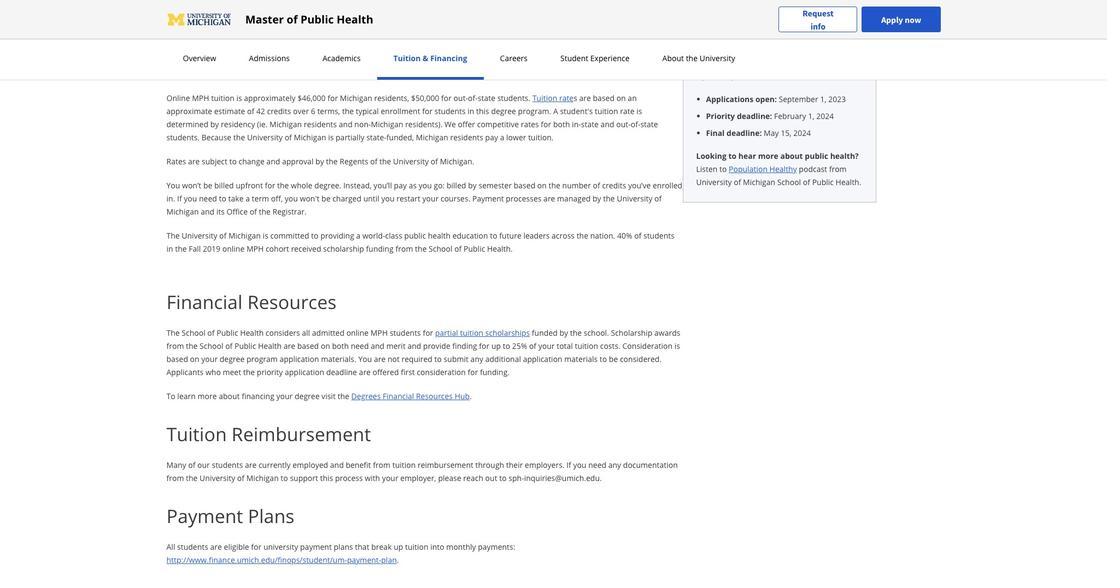 Task type: describe. For each thing, give the bounding box(es) containing it.
1 vertical spatial resources
[[416, 392, 453, 402]]

many of our students are currently employed and benefit from tuition reimbursement through their employers. if you need any documentation from the university of michigan to support this process with your employer, please reach out to sph-inquiries@umich.edu.
[[166, 460, 678, 484]]

michigan down over
[[270, 119, 302, 130]]

1 billed from the left
[[214, 180, 234, 191]]

is left partially
[[328, 132, 334, 143]]

the right the visit
[[338, 392, 349, 402]]

funded,
[[386, 132, 414, 143]]

40%
[[617, 231, 632, 241]]

first
[[401, 367, 415, 378]]

about the university
[[662, 53, 735, 63]]

need inside "many of our students are currently employed and benefit from tuition reimbursement through their employers. if you need any documentation from the university of michigan to support this process with your employer, please reach out to sph-inquiries@umich.edu."
[[588, 460, 606, 471]]

michigan down residents).
[[416, 132, 448, 143]]

academics
[[323, 53, 361, 63]]

application up to learn more about financing your degree visit the degrees financial resources hub .
[[285, 367, 324, 378]]

all
[[302, 328, 310, 338]]

tuition for tuition & financing
[[393, 53, 421, 63]]

2024 for priority deadline: february 1, 2024
[[816, 111, 834, 121]]

$50,000
[[411, 93, 439, 103]]

fall
[[189, 244, 201, 254]]

university inside "many of our students are currently employed and benefit from tuition reimbursement through their employers. if you need any documentation from the university of michigan to support this process with your employer, please reach out to sph-inquiries@umich.edu."
[[200, 474, 235, 484]]

up inside funded by the school. scholarship awards from the school of public health are based on both need and merit and provide finding for up to 25% of your total tuition costs. consideration is based on your degree program application materials. you are not required to submit any additional application materials to be considered. applicants who meet the priority application deadline are offered first consideration for funding.
[[491, 341, 501, 352]]

out- inside s are based on an approximate estimate of 42 credits over 6 terms, the typical enrollment for students in this degree program. a student's tuition rate is determined by residency (ie. michigan residents and non-michigan residents). we offer competitive rates for both in-state and out-of-state students. because the university of michigan is partially state-funded, michigan residents pay a lower tuition.
[[616, 119, 631, 130]]

for inside you won't be billed upfront for the whole degree. instead, you'll pay as you go: billed by semester based on the number of credits you've enrolled in. if you need to take a term off, you won't be charged until you restart your courses. payment processes are managed by the university of michigan and its office of the registrar.
[[265, 180, 275, 191]]

partially
[[336, 132, 364, 143]]

tuition up estimate on the top left of page
[[211, 93, 234, 103]]

degrees
[[351, 392, 381, 402]]

15,
[[781, 128, 792, 138]]

based inside you won't be billed upfront for the whole degree. instead, you'll pay as you go: billed by semester based on the number of credits you've enrolled in. if you need to take a term off, you won't be charged until you restart your courses. payment processes are managed by the university of michigan and its office of the registrar.
[[514, 180, 535, 191]]

funded
[[532, 328, 558, 338]]

you've
[[628, 180, 651, 191]]

michigan inside "many of our students are currently employed and benefit from tuition reimbursement through their employers. if you need any documentation from the university of michigan to support this process with your employer, please reach out to sph-inquiries@umich.edu."
[[246, 474, 279, 484]]

experience
[[590, 53, 630, 63]]

2 vertical spatial degree
[[295, 392, 320, 402]]

of up 2019
[[219, 231, 227, 241]]

students. inside s are based on an approximate estimate of 42 credits over 6 terms, the typical enrollment for students in this degree program. a student's tuition rate is determined by residency (ie. michigan residents and non-michigan residents). we offer competitive rates for both in-state and out-of-state students. because the university of michigan is partially state-funded, michigan residents pay a lower tuition.
[[166, 132, 200, 143]]

non-
[[355, 119, 371, 130]]

payment plans
[[166, 504, 294, 529]]

is inside funded by the school. scholarship awards from the school of public health are based on both need and merit and provide finding for up to 25% of your total tuition costs. consideration is based on your degree program application materials. you are not required to submit any additional application materials to be considered. applicants who meet the priority application deadline are offered first consideration for funding.
[[675, 341, 680, 352]]

the university of michigan is committed to providing a world-class public health education to future leaders across the nation. 40% of students in the fall 2019 online mph cohort received scholarship funding from the school of public health.
[[166, 231, 675, 254]]

up inside all students are eligible for university payment plans that break up tuition into monthly payments: http://www.finance.umich.edu/finops/student/um-payment-plan .
[[394, 542, 403, 553]]

priority
[[706, 111, 735, 121]]

by right managed
[[593, 194, 601, 204]]

list containing applications open:
[[701, 94, 863, 139]]

the inside "many of our students are currently employed and benefit from tuition reimbursement through their employers. if you need any documentation from the university of michigan to support this process with your employer, please reach out to sph-inquiries@umich.edu."
[[186, 474, 198, 484]]

and up partially
[[339, 119, 353, 130]]

your right financing
[[276, 392, 293, 402]]

providing
[[320, 231, 354, 241]]

public inside the university of michigan is committed to providing a world-class public health education to future leaders across the nation. 40% of students in the fall 2019 online mph cohort received scholarship funding from the school of public health.
[[404, 231, 426, 241]]

tuition up finding
[[460, 328, 483, 338]]

mph inside the university of michigan is committed to providing a world-class public health education to future leaders across the nation. 40% of students in the fall 2019 online mph cohort received scholarship funding from the school of public health.
[[247, 244, 264, 254]]

currently
[[259, 460, 291, 471]]

out
[[485, 474, 497, 484]]

admissions
[[249, 53, 290, 63]]

state-
[[366, 132, 386, 143]]

priority
[[257, 367, 283, 378]]

0 vertical spatial mph
[[192, 93, 209, 103]]

tuition.
[[528, 132, 554, 143]]

hub
[[455, 392, 470, 402]]

tuition inside "many of our students are currently employed and benefit from tuition reimbursement through their employers. if you need any documentation from the university of michigan to support this process with your employer, please reach out to sph-inquiries@umich.edu."
[[392, 460, 416, 471]]

students up merit
[[390, 328, 421, 338]]

1 vertical spatial more
[[198, 392, 217, 402]]

the for the school of public health considers all admitted online mph students for partial tuition scholarships
[[166, 328, 180, 338]]

credits inside you won't be billed upfront for the whole degree. instead, you'll pay as you go: billed by semester based on the number of credits you've enrolled in. if you need to take a term off, you won't be charged until you restart your courses. payment processes are managed by the university of michigan and its office of the registrar.
[[602, 180, 626, 191]]

an
[[628, 93, 637, 103]]

tuition up program.
[[533, 93, 557, 103]]

of right number
[[593, 180, 600, 191]]

to down costs.
[[600, 354, 607, 365]]

overview link
[[180, 53, 219, 63]]

the up off,
[[277, 180, 289, 191]]

of left michigan.
[[431, 156, 438, 167]]

a
[[553, 106, 558, 116]]

michigan inside you won't be billed upfront for the whole degree. instead, you'll pay as you go: billed by semester based on the number of credits you've enrolled in. if you need to take a term off, you won't be charged until you restart your courses. payment processes are managed by the university of michigan and its office of the registrar.
[[166, 207, 199, 217]]

of- inside s are based on an approximate estimate of 42 credits over 6 terms, the typical enrollment for students in this degree program. a student's tuition rate is determined by residency (ie. michigan residents and non-michigan residents). we offer competitive rates for both in-state and out-of-state students. because the university of michigan is partially state-funded, michigan residents pay a lower tuition.
[[631, 119, 641, 130]]

by inside s are based on an approximate estimate of 42 credits over 6 terms, the typical enrollment for students in this degree program. a student's tuition rate is determined by residency (ie. michigan residents and non-michigan residents). we offer competitive rates for both in-state and out-of-state students. because the university of michigan is partially state-funded, michigan residents pay a lower tuition.
[[210, 119, 219, 130]]

students inside "many of our students are currently employed and benefit from tuition reimbursement through their employers. if you need any documentation from the university of michigan to support this process with your employer, please reach out to sph-inquiries@umich.edu."
[[212, 460, 243, 471]]

health
[[428, 231, 451, 241]]

cohort
[[266, 244, 289, 254]]

from up with
[[373, 460, 390, 471]]

the right the about
[[686, 53, 698, 63]]

you up registrar.
[[285, 194, 298, 204]]

of right "regents"
[[370, 156, 378, 167]]

application down all
[[280, 354, 319, 365]]

as
[[409, 180, 417, 191]]

is up estimate on the top left of page
[[236, 93, 242, 103]]

materials
[[564, 354, 598, 365]]

pay inside you won't be billed upfront for the whole degree. instead, you'll pay as you go: billed by semester based on the number of credits you've enrolled in. if you need to take a term off, you won't be charged until you restart your courses. payment processes are managed by the university of michigan and its office of the registrar.
[[394, 180, 407, 191]]

of up approval
[[285, 132, 292, 143]]

courses.
[[441, 194, 470, 204]]

awards
[[654, 328, 680, 338]]

public inside looking to hear more about public health? listen to population healthy
[[805, 151, 828, 161]]

&
[[423, 53, 428, 63]]

from down many
[[166, 474, 184, 484]]

you right as
[[419, 180, 432, 191]]

for down $50,000
[[422, 106, 433, 116]]

list item containing final deadline:
[[706, 127, 863, 139]]

by right approval
[[316, 156, 324, 167]]

online mph tuition is approximately $46,000 for michigan residents, $50,000 for out-of-state students. tuition rate
[[166, 93, 574, 103]]

the up you'll
[[380, 156, 391, 167]]

michigan.
[[440, 156, 474, 167]]

on up applicants
[[190, 354, 199, 365]]

reimbursement
[[232, 422, 371, 447]]

process
[[335, 474, 363, 484]]

not
[[388, 354, 400, 365]]

now
[[905, 14, 921, 25]]

to right out
[[499, 474, 507, 484]]

the up total
[[570, 328, 582, 338]]

reimbursement
[[418, 460, 473, 471]]

your up who
[[201, 354, 218, 365]]

and left merit
[[371, 341, 384, 352]]

public up academics
[[301, 12, 334, 27]]

your down funded
[[538, 341, 555, 352]]

deadlines:
[[737, 71, 777, 81]]

considers
[[266, 328, 300, 338]]

student experience link
[[557, 53, 633, 63]]

for up provide
[[423, 328, 433, 338]]

and inside you won't be billed upfront for the whole degree. instead, you'll pay as you go: billed by semester based on the number of credits you've enrolled in. if you need to take a term off, you won't be charged until you restart your courses. payment processes are managed by the university of michigan and its office of the registrar.
[[201, 207, 214, 217]]

public inside funded by the school. scholarship awards from the school of public health are based on both need and merit and provide finding for up to 25% of your total tuition costs. consideration is based on your degree program application materials. you are not required to submit any additional application materials to be considered. applicants who meet the priority application deadline are offered first consideration for funding.
[[235, 341, 256, 352]]

michigan up rates are subject to change and approval by the regents of the university of michigan.
[[294, 132, 326, 143]]

residents).
[[405, 119, 443, 130]]

based up applicants
[[166, 354, 188, 365]]

the right across
[[577, 231, 588, 241]]

upfront
[[236, 180, 263, 191]]

on inside s are based on an approximate estimate of 42 credits over 6 terms, the typical enrollment for students in this degree program. a student's tuition rate is determined by residency (ie. michigan residents and non-michigan residents). we offer competitive rates for both in-state and out-of-state students. because the university of michigan is partially state-funded, michigan residents pay a lower tuition.
[[617, 93, 626, 103]]

financing
[[430, 53, 467, 63]]

by up courses.
[[468, 180, 477, 191]]

1 vertical spatial about
[[219, 392, 240, 402]]

to down the scholarships
[[503, 341, 510, 352]]

funded by the school. scholarship awards from the school of public health are based on both need and merit and provide finding for up to 25% of your total tuition costs. consideration is based on your degree program application materials. you are not required to submit any additional application materials to be considered. applicants who meet the priority application deadline are offered first consideration for funding.
[[166, 328, 680, 378]]

enrollment
[[381, 106, 420, 116]]

we
[[445, 119, 456, 130]]

michigan inside podcast from university of michigan school of public health.
[[743, 177, 775, 188]]

for up tuition.
[[541, 119, 551, 130]]

student's
[[560, 106, 593, 116]]

of up who
[[207, 328, 215, 338]]

the up applicants
[[186, 341, 198, 352]]

tuition rate link
[[533, 93, 574, 103]]

1 horizontal spatial online
[[346, 328, 369, 338]]

university up as
[[393, 156, 429, 167]]

term
[[252, 194, 269, 204]]

1 vertical spatial health
[[240, 328, 264, 338]]

financial resources
[[166, 290, 337, 315]]

2 horizontal spatial state
[[641, 119, 658, 130]]

to left hear
[[729, 151, 737, 161]]

careers
[[500, 53, 528, 63]]

school inside the university of michigan is committed to providing a world-class public health education to future leaders across the nation. 40% of students in the fall 2019 online mph cohort received scholarship funding from the school of public health.
[[429, 244, 452, 254]]

based inside s are based on an approximate estimate of 42 credits over 6 terms, the typical enrollment for students in this degree program. a student's tuition rate is determined by residency (ie. michigan residents and non-michigan residents). we offer competitive rates for both in-state and out-of-state students. because the university of michigan is partially state-funded, michigan residents pay a lower tuition.
[[593, 93, 615, 103]]

the down residency
[[233, 132, 245, 143]]

michigan up state-
[[371, 119, 403, 130]]

the down term
[[259, 207, 271, 217]]

world-
[[362, 231, 385, 241]]

are left 'not'
[[374, 354, 386, 365]]

health. inside the university of michigan is committed to providing a world-class public health education to future leaders across the nation. 40% of students in the fall 2019 online mph cohort received scholarship funding from the school of public health.
[[487, 244, 513, 254]]

its
[[216, 207, 225, 217]]

you down you'll
[[381, 194, 395, 204]]

in inside s are based on an approximate estimate of 42 credits over 6 terms, the typical enrollment for students in this degree program. a student's tuition rate is determined by residency (ie. michigan residents and non-michigan residents). we offer competitive rates for both in-state and out-of-state students. because the university of michigan is partially state-funded, michigan residents pay a lower tuition.
[[468, 106, 474, 116]]

1, for september
[[820, 94, 827, 104]]

2 billed from the left
[[447, 180, 466, 191]]

the right funding on the left top of page
[[415, 244, 427, 254]]

are inside you won't be billed upfront for the whole degree. instead, you'll pay as you go: billed by semester based on the number of credits you've enrolled in. if you need to take a term off, you won't be charged until you restart your courses. payment processes are managed by the university of michigan and its office of the registrar.
[[544, 194, 555, 204]]

deadline: for final deadline:
[[727, 128, 762, 138]]

offer
[[458, 119, 475, 130]]

for up terms,
[[328, 93, 338, 103]]

across
[[552, 231, 575, 241]]

be inside funded by the school. scholarship awards from the school of public health are based on both need and merit and provide finding for up to 25% of your total tuition costs. consideration is based on your degree program application materials. you are not required to submit any additional application materials to be considered. applicants who meet the priority application deadline are offered first consideration for funding.
[[609, 354, 618, 365]]

enrolled
[[653, 180, 682, 191]]

the right managed
[[603, 194, 615, 204]]

of right 40%
[[634, 231, 642, 241]]

office
[[227, 207, 248, 217]]

received
[[291, 244, 321, 254]]

1 vertical spatial be
[[322, 194, 331, 204]]

final
[[706, 128, 725, 138]]

of down education
[[454, 244, 462, 254]]

0 vertical spatial of-
[[468, 93, 478, 103]]

the left "regents"
[[326, 156, 338, 167]]

go:
[[434, 180, 445, 191]]

of left 'our'
[[188, 460, 195, 471]]

michigan up typical
[[340, 93, 372, 103]]

estimate
[[214, 106, 245, 116]]

by inside funded by the school. scholarship awards from the school of public health are based on both need and merit and provide finding for up to 25% of your total tuition costs. consideration is based on your degree program application materials. you are not required to submit any additional application materials to be considered. applicants who meet the priority application deadline are offered first consideration for funding.
[[560, 328, 568, 338]]

tuition inside all students are eligible for university payment plans that break up tuition into monthly payments: http://www.finance.umich.edu/finops/student/um-payment-plan .
[[405, 542, 428, 553]]

of right master at the top left of the page
[[287, 12, 298, 27]]

public down financial resources
[[217, 328, 238, 338]]

rates are subject to change and approval by the regents of the university of michigan.
[[166, 156, 474, 167]]

1 vertical spatial payment
[[166, 504, 243, 529]]

costs.
[[600, 341, 621, 352]]

are right rates
[[188, 156, 200, 167]]

future
[[499, 231, 522, 241]]

are down considers
[[284, 341, 295, 352]]

to down currently
[[281, 474, 288, 484]]

university of michigan image
[[166, 11, 232, 28]]

considered.
[[620, 354, 662, 365]]

from inside the university of michigan is committed to providing a world-class public health education to future leaders across the nation. 40% of students in the fall 2019 online mph cohort received scholarship funding from the school of public health.
[[396, 244, 413, 254]]

materials.
[[321, 354, 356, 365]]

and inside "many of our students are currently employed and benefit from tuition reimbursement through their employers. if you need any documentation from the university of michigan to support this process with your employer, please reach out to sph-inquiries@umich.edu."
[[330, 460, 344, 471]]

on down admitted
[[321, 341, 330, 352]]

apply now button
[[862, 7, 941, 32]]

to right listen
[[720, 164, 727, 174]]

school inside podcast from university of michigan school of public health.
[[777, 177, 801, 188]]

the left number
[[549, 180, 560, 191]]

finding
[[452, 341, 477, 352]]

pay inside s are based on an approximate estimate of 42 credits over 6 terms, the typical enrollment for students in this degree program. a student's tuition rate is determined by residency (ie. michigan residents and non-michigan residents). we offer competitive rates for both in-state and out-of-state students. because the university of michigan is partially state-funded, michigan residents pay a lower tuition.
[[485, 132, 498, 143]]

your inside you won't be billed upfront for the whole degree. instead, you'll pay as you go: billed by semester based on the number of credits you've enrolled in. if you need to take a term off, you won't be charged until you restart your courses. payment processes are managed by the university of michigan and its office of the registrar.
[[422, 194, 439, 204]]

both inside s are based on an approximate estimate of 42 credits over 6 terms, the typical enrollment for students in this degree program. a student's tuition rate is determined by residency (ie. michigan residents and non-michigan residents). we offer competitive rates for both in-state and out-of-state students. because the university of michigan is partially state-funded, michigan residents pay a lower tuition.
[[553, 119, 570, 130]]

deadline: for priority deadline:
[[737, 111, 772, 121]]

and right change
[[266, 156, 280, 167]]

to up received
[[311, 231, 319, 241]]

deadline
[[326, 367, 357, 378]]

0 vertical spatial out-
[[454, 93, 468, 103]]

on inside you won't be billed upfront for the whole degree. instead, you'll pay as you go: billed by semester based on the number of credits you've enrolled in. if you need to take a term off, you won't be charged until you restart your courses. payment processes are managed by the university of michigan and its office of the registrar.
[[537, 180, 547, 191]]

total
[[557, 341, 573, 352]]

master of public health
[[245, 12, 373, 27]]

list item containing applications open:
[[706, 94, 863, 105]]

in.
[[166, 194, 175, 204]]

and right in-
[[601, 119, 614, 130]]

0 horizontal spatial state
[[478, 93, 495, 103]]

please
[[438, 474, 461, 484]]

from inside funded by the school. scholarship awards from the school of public health are based on both need and merit and provide finding for up to 25% of your total tuition costs. consideration is based on your degree program application materials. you are not required to submit any additional application materials to be considered. applicants who meet the priority application deadline are offered first consideration for funding.
[[166, 341, 184, 352]]

2019
[[203, 244, 220, 254]]

upcoming deadlines:
[[696, 71, 777, 81]]



Task type: locate. For each thing, give the bounding box(es) containing it.
1 horizontal spatial need
[[351, 341, 369, 352]]

about inside looking to hear more about public health? listen to population healthy
[[780, 151, 803, 161]]

education
[[453, 231, 488, 241]]

0 horizontal spatial about
[[219, 392, 240, 402]]

to right the subject
[[229, 156, 237, 167]]

admitted
[[312, 328, 344, 338]]

mph up merit
[[371, 328, 388, 338]]

michigan down 'office'
[[229, 231, 261, 241]]

be
[[203, 180, 212, 191], [322, 194, 331, 204], [609, 354, 618, 365]]

university inside s are based on an approximate estimate of 42 credits over 6 terms, the typical enrollment for students in this degree program. a student's tuition rate is determined by residency (ie. michigan residents and non-michigan residents). we offer competitive rates for both in-state and out-of-state students. because the university of michigan is partially state-funded, michigan residents pay a lower tuition.
[[247, 132, 283, 143]]

1 the from the top
[[166, 231, 180, 241]]

1 list item from the top
[[706, 94, 863, 105]]

students inside all students are eligible for university payment plans that break up tuition into monthly payments: http://www.finance.umich.edu/finops/student/um-payment-plan .
[[177, 542, 208, 553]]

need down the school of public health considers all admitted online mph students for partial tuition scholarships
[[351, 341, 369, 352]]

both
[[553, 119, 570, 130], [332, 341, 349, 352]]

degree inside funded by the school. scholarship awards from the school of public health are based on both need and merit and provide finding for up to 25% of your total tuition costs. consideration is based on your degree program application materials. you are not required to submit any additional application materials to be considered. applicants who meet the priority application deadline are offered first consideration for funding.
[[220, 354, 245, 365]]

are left eligible
[[210, 542, 222, 553]]

1 horizontal spatial any
[[608, 460, 621, 471]]

tuition left into
[[405, 542, 428, 553]]

all
[[166, 542, 175, 553]]

need up inquiries@umich.edu.
[[588, 460, 606, 471]]

1 horizontal spatial payment
[[472, 194, 504, 204]]

1,
[[820, 94, 827, 104], [808, 111, 814, 121]]

0 vertical spatial students.
[[497, 93, 531, 103]]

0 horizontal spatial up
[[394, 542, 403, 553]]

. inside all students are eligible for university payment plans that break up tuition into monthly payments: http://www.finance.umich.edu/finops/student/um-payment-plan .
[[397, 556, 399, 566]]

1 horizontal spatial more
[[758, 151, 779, 161]]

subject
[[202, 156, 227, 167]]

0 vertical spatial health
[[337, 12, 373, 27]]

0 vertical spatial residents
[[304, 119, 337, 130]]

0 vertical spatial in
[[468, 106, 474, 116]]

take
[[228, 194, 244, 204]]

1 vertical spatial public
[[404, 231, 426, 241]]

billed up courses.
[[447, 180, 466, 191]]

1 horizontal spatial public
[[805, 151, 828, 161]]

you inside "many of our students are currently employed and benefit from tuition reimbursement through their employers. if you need any documentation from the university of michigan to support this process with your employer, please reach out to sph-inquiries@umich.edu."
[[573, 460, 586, 471]]

of down podcast
[[803, 177, 810, 188]]

any inside funded by the school. scholarship awards from the school of public health are based on both need and merit and provide finding for up to 25% of your total tuition costs. consideration is based on your degree program application materials. you are not required to submit any additional application materials to be considered. applicants who meet the priority application deadline are offered first consideration for funding.
[[471, 354, 483, 365]]

resources down consideration
[[416, 392, 453, 402]]

students. down "determined"
[[166, 132, 200, 143]]

1 horizontal spatial a
[[356, 231, 360, 241]]

degree
[[491, 106, 516, 116], [220, 354, 245, 365], [295, 392, 320, 402]]

public inside podcast from university of michigan school of public health.
[[812, 177, 834, 188]]

the school of public health considers all admitted online mph students for partial tuition scholarships
[[166, 328, 530, 338]]

hear
[[739, 151, 756, 161]]

online
[[222, 244, 245, 254], [346, 328, 369, 338]]

managed
[[557, 194, 591, 204]]

the down in.
[[166, 231, 180, 241]]

and up required
[[408, 341, 421, 352]]

university inside the university of michigan is committed to providing a world-class public health education to future leaders across the nation. 40% of students in the fall 2019 online mph cohort received scholarship funding from the school of public health.
[[182, 231, 217, 241]]

for inside all students are eligible for university payment plans that break up tuition into monthly payments: http://www.finance.umich.edu/finops/student/um-payment-plan .
[[251, 542, 262, 553]]

won't
[[182, 180, 201, 191]]

0 vertical spatial be
[[203, 180, 212, 191]]

2024 for final deadline: may 15, 2024
[[794, 128, 811, 138]]

michigan inside the university of michigan is committed to providing a world-class public health education to future leaders across the nation. 40% of students in the fall 2019 online mph cohort received scholarship funding from the school of public health.
[[229, 231, 261, 241]]

students. up program.
[[497, 93, 531, 103]]

1 horizontal spatial about
[[780, 151, 803, 161]]

in
[[468, 106, 474, 116], [166, 244, 173, 254]]

leaders
[[523, 231, 550, 241]]

health?
[[830, 151, 859, 161]]

1 horizontal spatial of-
[[631, 119, 641, 130]]

1 vertical spatial need
[[351, 341, 369, 352]]

health.
[[836, 177, 861, 188], [487, 244, 513, 254]]

tuition
[[211, 93, 234, 103], [595, 106, 618, 116], [460, 328, 483, 338], [575, 341, 598, 352], [392, 460, 416, 471], [405, 542, 428, 553]]

who
[[206, 367, 221, 378]]

0 vertical spatial need
[[199, 194, 217, 204]]

degree left the visit
[[295, 392, 320, 402]]

3 list item from the top
[[706, 127, 863, 139]]

1 horizontal spatial 2024
[[816, 111, 834, 121]]

0 vertical spatial 2024
[[816, 111, 834, 121]]

mph up approximate
[[192, 93, 209, 103]]

processes
[[506, 194, 542, 204]]

university inside you won't be billed upfront for the whole degree. instead, you'll pay as you go: billed by semester based on the number of credits you've enrolled in. if you need to take a term off, you won't be charged until you restart your courses. payment processes are managed by the university of michigan and its office of the registrar.
[[617, 194, 653, 204]]

you won't be billed upfront for the whole degree. instead, you'll pay as you go: billed by semester based on the number of credits you've enrolled in. if you need to take a term off, you won't be charged until you restart your courses. payment processes are managed by the university of michigan and its office of the registrar.
[[166, 180, 682, 217]]

by
[[210, 119, 219, 130], [316, 156, 324, 167], [468, 180, 477, 191], [593, 194, 601, 204], [560, 328, 568, 338]]

1 horizontal spatial pay
[[485, 132, 498, 143]]

students inside s are based on an approximate estimate of 42 credits over 6 terms, the typical enrollment for students in this degree program. a student's tuition rate is determined by residency (ie. michigan residents and non-michigan residents). we offer competitive rates for both in-state and out-of-state students. because the university of michigan is partially state-funded, michigan residents pay a lower tuition.
[[435, 106, 466, 116]]

students up we at the top of page
[[435, 106, 466, 116]]

school.
[[584, 328, 609, 338]]

0 horizontal spatial more
[[198, 392, 217, 402]]

employer,
[[400, 474, 436, 484]]

a inside the university of michigan is committed to providing a world-class public health education to future leaders across the nation. 40% of students in the fall 2019 online mph cohort received scholarship funding from the school of public health.
[[356, 231, 360, 241]]

0 vertical spatial resources
[[247, 290, 337, 315]]

1 vertical spatial financial
[[383, 392, 414, 402]]

school up applicants
[[182, 328, 205, 338]]

listen
[[696, 164, 718, 174]]

are inside all students are eligible for university payment plans that break up tuition into monthly payments: http://www.finance.umich.edu/finops/student/um-payment-plan .
[[210, 542, 222, 553]]

payment down semester
[[472, 194, 504, 204]]

if inside you won't be billed upfront for the whole degree. instead, you'll pay as you go: billed by semester based on the number of credits you've enrolled in. if you need to take a term off, you won't be charged until you restart your courses. payment processes are managed by the university of michigan and its office of the registrar.
[[177, 194, 182, 204]]

1 vertical spatial a
[[246, 194, 250, 204]]

0 vertical spatial this
[[476, 106, 489, 116]]

tuition inside s are based on an approximate estimate of 42 credits over 6 terms, the typical enrollment for students in this degree program. a student's tuition rate is determined by residency (ie. michigan residents and non-michigan residents). we offer competitive rates for both in-state and out-of-state students. because the university of michigan is partially state-funded, michigan residents pay a lower tuition.
[[595, 106, 618, 116]]

eligible
[[224, 542, 249, 553]]

typical
[[356, 106, 379, 116]]

application down total
[[523, 354, 562, 365]]

0 horizontal spatial this
[[320, 474, 333, 484]]

based up the processes
[[514, 180, 535, 191]]

from inside podcast from university of michigan school of public health.
[[829, 164, 847, 174]]

students right 'our'
[[212, 460, 243, 471]]

to down provide
[[434, 354, 442, 365]]

both up materials.
[[332, 341, 349, 352]]

based down all
[[297, 341, 319, 352]]

0 vertical spatial public
[[805, 151, 828, 161]]

0 horizontal spatial students.
[[166, 132, 200, 143]]

you inside funded by the school. scholarship awards from the school of public health are based on both need and merit and provide finding for up to 25% of your total tuition costs. consideration is based on your degree program application materials. you are not required to submit any additional application materials to be considered. applicants who meet the priority application deadline are offered first consideration for funding.
[[358, 354, 372, 365]]

this inside s are based on an approximate estimate of 42 credits over 6 terms, the typical enrollment for students in this degree program. a student's tuition rate is determined by residency (ie. michigan residents and non-michigan residents). we offer competitive rates for both in-state and out-of-state students. because the university of michigan is partially state-funded, michigan residents pay a lower tuition.
[[476, 106, 489, 116]]

won't
[[300, 194, 320, 204]]

1, for february
[[808, 111, 814, 121]]

1 horizontal spatial students.
[[497, 93, 531, 103]]

more inside looking to hear more about public health? listen to population healthy
[[758, 151, 779, 161]]

of down enrolled
[[655, 194, 662, 204]]

the for the university of michigan is committed to providing a world-class public health education to future leaders across the nation. 40% of students in the fall 2019 online mph cohort received scholarship funding from the school of public health.
[[166, 231, 180, 241]]

looking to hear more about public health? listen to population healthy
[[696, 151, 859, 174]]

the inside the university of michigan is committed to providing a world-class public health education to future leaders across the nation. 40% of students in the fall 2019 online mph cohort received scholarship funding from the school of public health.
[[166, 231, 180, 241]]

list
[[701, 94, 863, 139]]

is inside the university of michigan is committed to providing a world-class public health education to future leaders across the nation. 40% of students in the fall 2019 online mph cohort received scholarship funding from the school of public health.
[[263, 231, 268, 241]]

0 vertical spatial you
[[166, 180, 180, 191]]

university up upcoming
[[700, 53, 735, 63]]

request info
[[803, 7, 834, 31]]

1 vertical spatial both
[[332, 341, 349, 352]]

public down podcast
[[812, 177, 834, 188]]

support
[[290, 474, 318, 484]]

1 vertical spatial credits
[[602, 180, 626, 191]]

out-
[[454, 93, 468, 103], [616, 119, 631, 130]]

0 vertical spatial payment
[[472, 194, 504, 204]]

michigan down population healthy link
[[743, 177, 775, 188]]

any down finding
[[471, 354, 483, 365]]

0 vertical spatial health.
[[836, 177, 861, 188]]

of up payment plans
[[237, 474, 244, 484]]

credits inside s are based on an approximate estimate of 42 credits over 6 terms, the typical enrollment for students in this degree program. a student's tuition rate is determined by residency (ie. michigan residents and non-michigan residents). we offer competitive rates for both in-state and out-of-state students. because the university of michigan is partially state-funded, michigan residents pay a lower tuition.
[[267, 106, 291, 116]]

in up offer
[[468, 106, 474, 116]]

list item
[[706, 94, 863, 105], [706, 110, 863, 122], [706, 127, 863, 139]]

residents down offer
[[450, 132, 483, 143]]

a inside you won't be billed upfront for the whole degree. instead, you'll pay as you go: billed by semester based on the number of credits you've enrolled in. if you need to take a term off, you won't be charged until you restart your courses. payment processes are managed by the university of michigan and its office of the registrar.
[[246, 194, 250, 204]]

1 vertical spatial degree
[[220, 354, 245, 365]]

1 horizontal spatial this
[[476, 106, 489, 116]]

careers link
[[497, 53, 531, 63]]

rates
[[521, 119, 539, 130]]

2 horizontal spatial degree
[[491, 106, 516, 116]]

2 the from the top
[[166, 328, 180, 338]]

and up process
[[330, 460, 344, 471]]

online inside the university of michigan is committed to providing a world-class public health education to future leaders across the nation. 40% of students in the fall 2019 online mph cohort received scholarship funding from the school of public health.
[[222, 244, 245, 254]]

financial down 2019
[[166, 290, 243, 315]]

0 vertical spatial deadline:
[[737, 111, 772, 121]]

1 horizontal spatial 1,
[[820, 94, 827, 104]]

0 horizontal spatial payment
[[166, 504, 243, 529]]

if inside "many of our students are currently employed and benefit from tuition reimbursement through their employers. if you need any documentation from the university of michigan to support this process with your employer, please reach out to sph-inquiries@umich.edu."
[[567, 460, 571, 471]]

for up http://www.finance.umich.edu/finops/student/um-
[[251, 542, 262, 553]]

provide
[[423, 341, 450, 352]]

state
[[478, 93, 495, 103], [581, 119, 599, 130], [641, 119, 658, 130]]

0 vertical spatial financial
[[166, 290, 243, 315]]

1 vertical spatial any
[[608, 460, 621, 471]]

tuition & financing
[[393, 53, 467, 63]]

more up population healthy link
[[758, 151, 779, 161]]

0 horizontal spatial be
[[203, 180, 212, 191]]

partial
[[435, 328, 458, 338]]

public inside the university of michigan is committed to providing a world-class public health education to future leaders across the nation. 40% of students in the fall 2019 online mph cohort received scholarship funding from the school of public health.
[[464, 244, 485, 254]]

university
[[263, 542, 298, 553]]

change
[[239, 156, 265, 167]]

students inside the university of michigan is committed to providing a world-class public health education to future leaders across the nation. 40% of students in the fall 2019 online mph cohort received scholarship funding from the school of public health.
[[644, 231, 675, 241]]

residents
[[304, 119, 337, 130], [450, 132, 483, 143]]

apply
[[881, 14, 903, 25]]

http://www.finance.umich.edu/finops/student/um-payment-plan link
[[166, 556, 397, 566]]

health inside funded by the school. scholarship awards from the school of public health are based on both need and merit and provide finding for up to 25% of your total tuition costs. consideration is based on your degree program application materials. you are not required to submit any additional application materials to be considered. applicants who meet the priority application deadline are offered first consideration for funding.
[[258, 341, 282, 352]]

list item up 15,
[[706, 110, 863, 122]]

public up program
[[235, 341, 256, 352]]

2 horizontal spatial need
[[588, 460, 606, 471]]

be down costs.
[[609, 354, 618, 365]]

tuition for tuition
[[166, 55, 227, 80]]

1 vertical spatial health.
[[487, 244, 513, 254]]

1 horizontal spatial residents
[[450, 132, 483, 143]]

may
[[764, 128, 779, 138]]

number
[[562, 180, 591, 191]]

up up additional
[[491, 341, 501, 352]]

1 horizontal spatial if
[[567, 460, 571, 471]]

1 vertical spatial rate
[[620, 106, 635, 116]]

0 horizontal spatial online
[[222, 244, 245, 254]]

tuition
[[393, 53, 421, 63], [166, 55, 227, 80], [533, 93, 557, 103], [166, 422, 227, 447]]

all students are eligible for university payment plans that break up tuition into monthly payments: http://www.finance.umich.edu/finops/student/um-payment-plan .
[[166, 542, 515, 566]]

2 vertical spatial mph
[[371, 328, 388, 338]]

payment
[[472, 194, 504, 204], [166, 504, 243, 529]]

1 vertical spatial students.
[[166, 132, 200, 143]]

0 horizontal spatial out-
[[454, 93, 468, 103]]

payment
[[300, 542, 332, 553]]

1 vertical spatial deadline:
[[727, 128, 762, 138]]

student experience
[[560, 53, 630, 63]]

university inside podcast from university of michigan school of public health.
[[696, 177, 732, 188]]

0 horizontal spatial 2024
[[794, 128, 811, 138]]

registrar.
[[273, 207, 307, 217]]

a left world-
[[356, 231, 360, 241]]

university down the you've
[[617, 194, 653, 204]]

of right the 25%
[[529, 341, 536, 352]]

2 vertical spatial be
[[609, 354, 618, 365]]

is down an
[[637, 106, 642, 116]]

0 vertical spatial rate
[[559, 93, 574, 103]]

1 vertical spatial this
[[320, 474, 333, 484]]

1 horizontal spatial .
[[470, 392, 472, 402]]

the right terms,
[[342, 106, 354, 116]]

any inside "many of our students are currently employed and benefit from tuition reimbursement through their employers. if you need any documentation from the university of michigan to support this process with your employer, please reach out to sph-inquiries@umich.edu."
[[608, 460, 621, 471]]

1 horizontal spatial billed
[[447, 180, 466, 191]]

0 horizontal spatial of-
[[468, 93, 478, 103]]

0 vertical spatial .
[[470, 392, 472, 402]]

program
[[247, 354, 278, 365]]

this up competitive
[[476, 106, 489, 116]]

tuition for tuition reimbursement
[[166, 422, 227, 447]]

1 horizontal spatial state
[[581, 119, 599, 130]]

s
[[574, 93, 577, 103]]

0 vertical spatial pay
[[485, 132, 498, 143]]

school down healthy
[[777, 177, 801, 188]]

of left 42 on the left top of the page
[[247, 106, 254, 116]]

1 vertical spatial up
[[394, 542, 403, 553]]

a inside s are based on an approximate estimate of 42 credits over 6 terms, the typical enrollment for students in this degree program. a student's tuition rate is determined by residency (ie. michigan residents and non-michigan residents). we offer competitive rates for both in-state and out-of-state students. because the university of michigan is partially state-funded, michigan residents pay a lower tuition.
[[500, 132, 504, 143]]

in inside the university of michigan is committed to providing a world-class public health education to future leaders across the nation. 40% of students in the fall 2019 online mph cohort received scholarship funding from the school of public health.
[[166, 244, 173, 254]]

online right 2019
[[222, 244, 245, 254]]

application
[[280, 354, 319, 365], [523, 354, 562, 365], [285, 367, 324, 378]]

0 horizontal spatial need
[[199, 194, 217, 204]]

payment-
[[347, 556, 381, 566]]

2 vertical spatial a
[[356, 231, 360, 241]]

rate up student's
[[559, 93, 574, 103]]

and
[[339, 119, 353, 130], [601, 119, 614, 130], [266, 156, 280, 167], [201, 207, 214, 217], [371, 341, 384, 352], [408, 341, 421, 352], [330, 460, 344, 471]]

2 vertical spatial need
[[588, 460, 606, 471]]

upcoming
[[696, 71, 735, 81]]

podcast from university of michigan school of public health.
[[696, 164, 861, 188]]

to inside you won't be billed upfront for the whole degree. instead, you'll pay as you go: billed by semester based on the number of credits you've enrolled in. if you need to take a term off, you won't be charged until you restart your courses. payment processes are managed by the university of michigan and its office of the registrar.
[[219, 194, 226, 204]]

0 horizontal spatial .
[[397, 556, 399, 566]]

0 horizontal spatial resources
[[247, 290, 337, 315]]

consideration
[[417, 367, 466, 378]]

0 vertical spatial up
[[491, 341, 501, 352]]

terms,
[[317, 106, 340, 116]]

list item containing priority deadline:
[[706, 110, 863, 122]]

tuition left &
[[393, 53, 421, 63]]

are inside s are based on an approximate estimate of 42 credits over 6 terms, the typical enrollment for students in this degree program. a student's tuition rate is determined by residency (ie. michigan residents and non-michigan residents). we offer competitive rates for both in-state and out-of-state students. because the university of michigan is partially state-funded, michigan residents pay a lower tuition.
[[579, 93, 591, 103]]

info
[[811, 21, 826, 31]]

of down term
[[250, 207, 257, 217]]

if up inquiries@umich.edu.
[[567, 460, 571, 471]]

online right admitted
[[346, 328, 369, 338]]

many
[[166, 460, 186, 471]]

need inside funded by the school. scholarship awards from the school of public health are based on both need and merit and provide finding for up to 25% of your total tuition costs. consideration is based on your degree program application materials. you are not required to submit any additional application materials to be considered. applicants who meet the priority application deadline are offered first consideration for funding.
[[351, 341, 369, 352]]

you up inquiries@umich.edu.
[[573, 460, 586, 471]]

this
[[476, 106, 489, 116], [320, 474, 333, 484]]

1 vertical spatial in
[[166, 244, 173, 254]]

into
[[430, 542, 444, 553]]

plans
[[334, 542, 353, 553]]

need inside you won't be billed upfront for the whole degree. instead, you'll pay as you go: billed by semester based on the number of credits you've enrolled in. if you need to take a term off, you won't be charged until you restart your courses. payment processes are managed by the university of michigan and its office of the registrar.
[[199, 194, 217, 204]]

2 horizontal spatial a
[[500, 132, 504, 143]]

0 horizontal spatial degree
[[220, 354, 245, 365]]

s are based on an approximate estimate of 42 credits over 6 terms, the typical enrollment for students in this degree program. a student's tuition rate is determined by residency (ie. michigan residents and non-michigan residents). we offer competitive rates for both in-state and out-of-state students. because the university of michigan is partially state-funded, michigan residents pay a lower tuition.
[[166, 93, 658, 143]]

restart
[[397, 194, 420, 204]]

you up in.
[[166, 180, 180, 191]]

for right $50,000
[[441, 93, 452, 103]]

0 horizontal spatial any
[[471, 354, 483, 365]]

school inside funded by the school. scholarship awards from the school of public health are based on both need and merit and provide finding for up to 25% of your total tuition costs. consideration is based on your degree program application materials. you are not required to submit any additional application materials to be considered. applicants who meet the priority application deadline are offered first consideration for funding.
[[200, 341, 223, 352]]

out- up offer
[[454, 93, 468, 103]]

up up plan
[[394, 542, 403, 553]]

to
[[729, 151, 737, 161], [229, 156, 237, 167], [720, 164, 727, 174], [219, 194, 226, 204], [311, 231, 319, 241], [490, 231, 497, 241], [503, 341, 510, 352], [434, 354, 442, 365], [600, 354, 607, 365], [281, 474, 288, 484], [499, 474, 507, 484]]

$46,000
[[298, 93, 326, 103]]

approximately
[[244, 93, 296, 103]]

2 list item from the top
[[706, 110, 863, 122]]

1 vertical spatial 1,
[[808, 111, 814, 121]]

break
[[371, 542, 392, 553]]

1 vertical spatial of-
[[631, 119, 641, 130]]

you down won't
[[184, 194, 197, 204]]

0 horizontal spatial billed
[[214, 180, 234, 191]]

a right take
[[246, 194, 250, 204]]

this inside "many of our students are currently employed and benefit from tuition reimbursement through their employers. if you need any documentation from the university of michigan to support this process with your employer, please reach out to sph-inquiries@umich.edu."
[[320, 474, 333, 484]]

1 horizontal spatial credits
[[602, 180, 626, 191]]

charged
[[333, 194, 361, 204]]

0 horizontal spatial pay
[[394, 180, 407, 191]]

merit
[[386, 341, 406, 352]]

employed
[[293, 460, 328, 471]]

the left fall
[[175, 244, 187, 254]]

is down the awards
[[675, 341, 680, 352]]

to left the "future"
[[490, 231, 497, 241]]

the right the "meet"
[[243, 367, 255, 378]]

0 vertical spatial both
[[553, 119, 570, 130]]

are left 'offered'
[[359, 367, 371, 378]]

tuition inside funded by the school. scholarship awards from the school of public health are based on both need and merit and provide finding for up to 25% of your total tuition costs. consideration is based on your degree program application materials. you are not required to submit any additional application materials to be considered. applicants who meet the priority application deadline are offered first consideration for funding.
[[575, 341, 598, 352]]

are inside "many of our students are currently employed and benefit from tuition reimbursement through their employers. if you need any documentation from the university of michigan to support this process with your employer, please reach out to sph-inquiries@umich.edu."
[[245, 460, 257, 471]]

payment inside you won't be billed upfront for the whole degree. instead, you'll pay as you go: billed by semester based on the number of credits you've enrolled in. if you need to take a term off, you won't be charged until you restart your courses. payment processes are managed by the university of michigan and its office of the registrar.
[[472, 194, 504, 204]]

your inside "many of our students are currently employed and benefit from tuition reimbursement through their employers. if you need any documentation from the university of michigan to support this process with your employer, please reach out to sph-inquiries@umich.edu."
[[382, 474, 398, 484]]

1 horizontal spatial degree
[[295, 392, 320, 402]]

students
[[435, 106, 466, 116], [644, 231, 675, 241], [390, 328, 421, 338], [212, 460, 243, 471], [177, 542, 208, 553]]

0 horizontal spatial if
[[177, 194, 182, 204]]

0 vertical spatial credits
[[267, 106, 291, 116]]

your down go: at the left of page
[[422, 194, 439, 204]]

tuition right student's
[[595, 106, 618, 116]]

http://www.finance.umich.edu/finops/student/um-
[[166, 556, 347, 566]]

1 horizontal spatial both
[[553, 119, 570, 130]]

rate inside s are based on an approximate estimate of 42 credits over 6 terms, the typical enrollment for students in this degree program. a student's tuition rate is determined by residency (ie. michigan residents and non-michigan residents). we offer competitive rates for both in-state and out-of-state students. because the university of michigan is partially state-funded, michigan residents pay a lower tuition.
[[620, 106, 635, 116]]

michigan down in.
[[166, 207, 199, 217]]

financial
[[166, 290, 243, 315], [383, 392, 414, 402]]

be down degree.
[[322, 194, 331, 204]]

1 vertical spatial if
[[567, 460, 571, 471]]

credits down approximately
[[267, 106, 291, 116]]

for down partial tuition scholarships link
[[479, 341, 490, 352]]

our
[[197, 460, 210, 471]]

degree inside s are based on an approximate estimate of 42 credits over 6 terms, the typical enrollment for students in this degree program. a student's tuition rate is determined by residency (ie. michigan residents and non-michigan residents). we offer competitive rates for both in-state and out-of-state students. because the university of michigan is partially state-funded, michigan residents pay a lower tuition.
[[491, 106, 516, 116]]

you inside you won't be billed upfront for the whole degree. instead, you'll pay as you go: billed by semester based on the number of credits you've enrolled in. if you need to take a term off, you won't be charged until you restart your courses. payment processes are managed by the university of michigan and its office of the registrar.
[[166, 180, 180, 191]]

0 horizontal spatial a
[[246, 194, 250, 204]]

of up the "meet"
[[225, 341, 233, 352]]

sph-
[[509, 474, 524, 484]]

0 vertical spatial any
[[471, 354, 483, 365]]

2 horizontal spatial mph
[[371, 328, 388, 338]]

pay
[[485, 132, 498, 143], [394, 180, 407, 191]]

tuition up employer,
[[392, 460, 416, 471]]

list item down the february
[[706, 127, 863, 139]]

0 vertical spatial about
[[780, 151, 803, 161]]

deadline: up final deadline: may 15, 2024
[[737, 111, 772, 121]]

0 vertical spatial list item
[[706, 94, 863, 105]]

health. inside podcast from university of michigan school of public health.
[[836, 177, 861, 188]]

1 vertical spatial residents
[[450, 132, 483, 143]]

0 vertical spatial a
[[500, 132, 504, 143]]

apply now
[[881, 14, 921, 25]]

for down submit
[[468, 367, 478, 378]]

of down "population"
[[734, 177, 741, 188]]

both inside funded by the school. scholarship awards from the school of public health are based on both need and merit and provide finding for up to 25% of your total tuition costs. consideration is based on your degree program application materials. you are not required to submit any additional application materials to be considered. applicants who meet the priority application deadline are offered first consideration for funding.
[[332, 341, 349, 352]]



Task type: vqa. For each thing, say whether or not it's contained in the screenshot.
partial
yes



